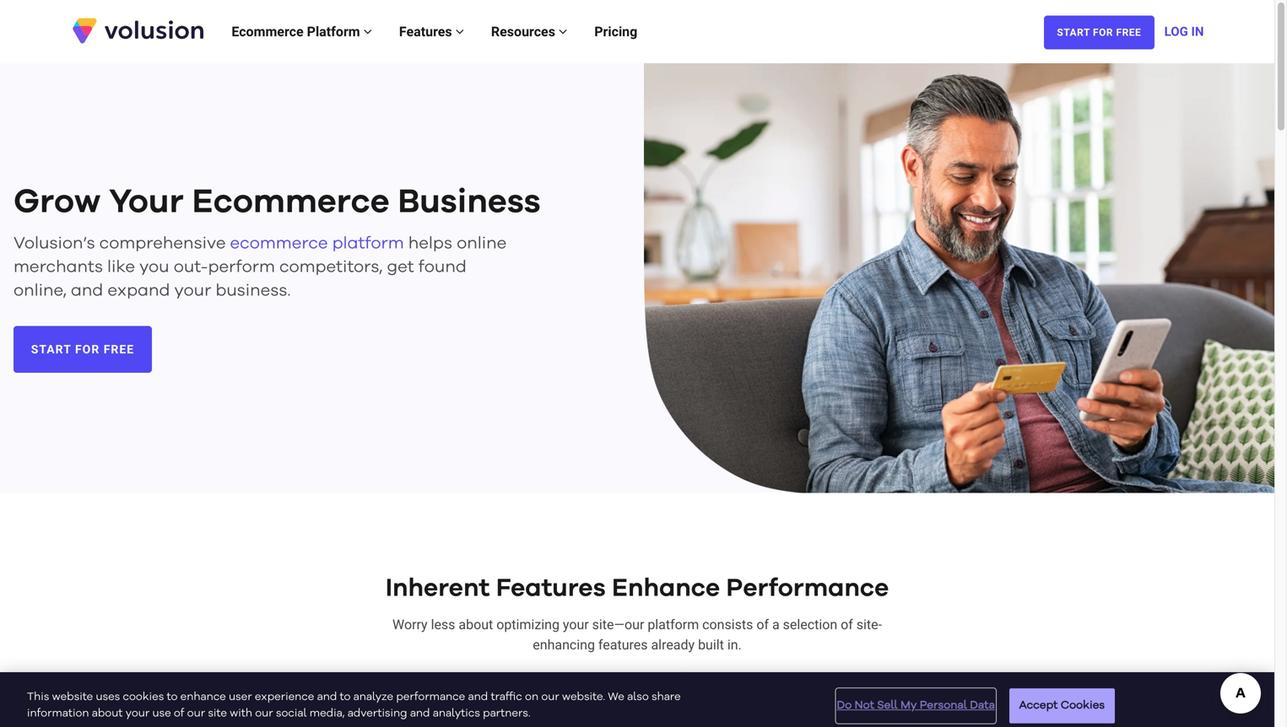 Task type: vqa. For each thing, say whether or not it's contained in the screenshot.
bottom 'site'
no



Task type: locate. For each thing, give the bounding box(es) containing it.
our right on
[[541, 688, 559, 699]]

1 horizontal spatial features
[[496, 576, 606, 601]]

0 horizontal spatial platform
[[332, 235, 404, 252]]

about down uses
[[92, 704, 123, 715]]

your inside 'this website uses cookies to enhance user experience and to analyze performance and traffic on our website. we also share information about your use of our site with our social media, advertising and analytics partners.'
[[126, 704, 150, 715]]

in.
[[727, 637, 742, 653]]

comprehensive
[[99, 235, 226, 252]]

0 vertical spatial your
[[174, 282, 211, 299]]

optimizing
[[497, 617, 560, 633]]

log
[[1165, 24, 1188, 39]]

privacy alert dialog
[[0, 668, 1275, 728]]

to
[[167, 688, 178, 699], [340, 688, 351, 699]]

features
[[598, 637, 648, 653]]

1 horizontal spatial to
[[340, 688, 351, 699]]

1 horizontal spatial your
[[174, 282, 211, 299]]

start
[[31, 343, 71, 356]]

angle down image
[[364, 25, 372, 38], [456, 25, 464, 38]]

1 vertical spatial about
[[92, 704, 123, 715]]

about right less
[[459, 617, 493, 633]]

performance
[[396, 688, 465, 699]]

2 horizontal spatial our
[[541, 688, 559, 699]]

0 horizontal spatial your
[[126, 704, 150, 715]]

already
[[651, 637, 695, 653]]

about
[[459, 617, 493, 633], [92, 704, 123, 715]]

inherent
[[386, 576, 490, 601]]

our right with
[[255, 704, 273, 715]]

0 horizontal spatial features
[[399, 24, 456, 40]]

site—our
[[592, 617, 644, 633]]

business.
[[216, 282, 291, 299]]

2 horizontal spatial your
[[563, 617, 589, 633]]

ecommerce
[[232, 24, 304, 40]]

pricing
[[594, 24, 638, 40]]

sell
[[877, 696, 898, 707]]

log in
[[1165, 24, 1204, 39]]

1 vertical spatial platform
[[648, 617, 699, 633]]

platform up get
[[332, 235, 404, 252]]

traffic
[[491, 688, 522, 699]]

like
[[107, 259, 135, 276]]

grow
[[14, 185, 101, 219]]

to up the 'use'
[[167, 688, 178, 699]]

our down enhance
[[187, 704, 205, 715]]

of
[[757, 617, 769, 633], [841, 617, 853, 633], [174, 704, 184, 715]]

0 horizontal spatial to
[[167, 688, 178, 699]]

your up enhancing
[[563, 617, 589, 633]]

0 horizontal spatial about
[[92, 704, 123, 715]]

ecommerce
[[230, 235, 328, 252]]

0 horizontal spatial angle down image
[[364, 25, 372, 38]]

start
[[1057, 27, 1090, 38]]

1 horizontal spatial platform
[[648, 617, 699, 633]]

our
[[541, 688, 559, 699], [187, 704, 205, 715], [255, 704, 273, 715]]

cookies
[[1061, 696, 1105, 707]]

accept cookies button
[[1009, 684, 1115, 719]]

start for free
[[31, 343, 134, 356]]

of right the 'use'
[[174, 704, 184, 715]]

share
[[652, 688, 681, 699]]

grow your ecommerce business
[[14, 185, 541, 219]]

website
[[52, 688, 93, 699]]

performance
[[726, 576, 889, 601]]

on
[[525, 688, 539, 699]]

competitors,
[[279, 259, 383, 276]]

do not sell my personal data
[[837, 696, 995, 707]]

partners.
[[483, 704, 531, 715]]

with
[[230, 704, 252, 715]]

ecommerce platform link
[[230, 235, 404, 252]]

1 horizontal spatial angle down image
[[456, 25, 464, 38]]

experience
[[255, 688, 314, 699]]

of left site-
[[841, 617, 853, 633]]

angle down image inside ecommerce platform link
[[364, 25, 372, 38]]

not
[[855, 696, 874, 707]]

your down cookies
[[126, 704, 150, 715]]

features
[[399, 24, 456, 40], [496, 576, 606, 601]]

your down out-
[[174, 282, 211, 299]]

1 vertical spatial features
[[496, 576, 606, 601]]

and
[[71, 282, 103, 299], [317, 688, 337, 699], [468, 688, 488, 699], [410, 704, 430, 715]]

helps
[[408, 235, 452, 252]]

free
[[104, 343, 134, 356]]

media,
[[310, 704, 345, 715]]

site-
[[857, 617, 882, 633]]

0 horizontal spatial of
[[174, 704, 184, 715]]

worry less about optimizing your site—our platform consists of a selection of site- enhancing features already built in.
[[393, 617, 882, 653]]

site
[[208, 704, 227, 715]]

2 horizontal spatial of
[[841, 617, 853, 633]]

consists
[[702, 617, 753, 633]]

1 horizontal spatial about
[[459, 617, 493, 633]]

features
[[616, 671, 673, 685]]

expand
[[107, 282, 170, 299]]

free
[[1116, 27, 1141, 38]]

1 angle down image from the left
[[364, 25, 372, 38]]

0 vertical spatial about
[[459, 617, 493, 633]]

and down merchants
[[71, 282, 103, 299]]

perform
[[208, 259, 275, 276]]

online,
[[14, 282, 67, 299]]

1 horizontal spatial our
[[255, 704, 273, 715]]

platform
[[332, 235, 404, 252], [648, 617, 699, 633]]

accept cookies
[[1019, 696, 1105, 707]]

of left a
[[757, 617, 769, 633]]

angle down image inside 'features' link
[[456, 25, 464, 38]]

start for free
[[1057, 27, 1141, 38]]

resources link
[[478, 6, 581, 57]]

your
[[174, 282, 211, 299], [563, 617, 589, 633], [126, 704, 150, 715]]

for
[[1093, 27, 1113, 38]]

pricing link
[[581, 6, 651, 57]]

cookies
[[123, 688, 164, 699]]

angle down image right platform
[[364, 25, 372, 38]]

2 vertical spatial your
[[126, 704, 150, 715]]

do not sell my personal data button
[[837, 685, 995, 718]]

and down performance
[[410, 704, 430, 715]]

2 angle down image from the left
[[456, 25, 464, 38]]

business check image
[[644, 63, 1275, 496]]

volusion logo image
[[70, 16, 206, 45]]

do
[[837, 696, 852, 707]]

angle down image left resources
[[456, 25, 464, 38]]

information
[[27, 704, 89, 715]]

1 vertical spatial your
[[563, 617, 589, 633]]

to up media,
[[340, 688, 351, 699]]

platform up already at right bottom
[[648, 617, 699, 633]]

start for free link
[[1044, 16, 1155, 49]]



Task type: describe. For each thing, give the bounding box(es) containing it.
data
[[970, 696, 995, 707]]

we
[[608, 688, 625, 699]]

0 vertical spatial features
[[399, 24, 456, 40]]

my
[[901, 696, 917, 707]]

0 vertical spatial platform
[[332, 235, 404, 252]]

angle down image
[[559, 25, 567, 38]]

about inside worry less about optimizing your site—our platform consists of a selection of site- enhancing features already built in.
[[459, 617, 493, 633]]

this
[[27, 688, 49, 699]]

arrow_forward
[[677, 670, 692, 685]]

start for free link
[[14, 326, 152, 373]]

features link
[[386, 6, 478, 57]]

angle down image for features
[[456, 25, 464, 38]]

ecommerce business
[[192, 185, 541, 219]]

enhancing
[[533, 637, 595, 653]]

see
[[569, 671, 589, 685]]

see all features arrow_forward
[[569, 670, 692, 685]]

get
[[387, 259, 414, 276]]

website.
[[562, 688, 605, 699]]

out-
[[174, 259, 208, 276]]

accept
[[1019, 696, 1058, 707]]

angle down image for ecommerce platform
[[364, 25, 372, 38]]

analytics
[[433, 704, 480, 715]]

online
[[457, 235, 507, 252]]

and up 'analytics'
[[468, 688, 488, 699]]

all
[[592, 671, 613, 685]]

your inside worry less about optimizing your site—our platform consists of a selection of site- enhancing features already built in.
[[563, 617, 589, 633]]

helps online merchants like you out-perform competitors, get found online, and expand your business.
[[14, 235, 507, 299]]

use
[[152, 704, 171, 715]]

platform
[[307, 24, 360, 40]]

found
[[418, 259, 467, 276]]

volusion's
[[14, 235, 95, 252]]

also
[[627, 688, 649, 699]]

0 horizontal spatial our
[[187, 704, 205, 715]]

your
[[109, 185, 184, 219]]

you
[[139, 259, 169, 276]]

this website uses cookies to enhance user experience and to analyze performance and traffic on our website. we also share information about your use of our site with our social media, advertising and analytics partners.
[[27, 688, 681, 715]]

platform inside worry less about optimizing your site—our platform consists of a selection of site- enhancing features already built in.
[[648, 617, 699, 633]]

of inside 'this website uses cookies to enhance user experience and to analyze performance and traffic on our website. we also share information about your use of our site with our social media, advertising and analytics partners.'
[[174, 704, 184, 715]]

uses
[[96, 688, 120, 699]]

selection
[[783, 617, 838, 633]]

enhance
[[612, 576, 720, 601]]

resources
[[491, 24, 559, 40]]

less
[[431, 617, 455, 633]]

analyze
[[353, 688, 393, 699]]

worry
[[393, 617, 428, 633]]

merchants
[[14, 259, 103, 276]]

and up media,
[[317, 688, 337, 699]]

built
[[698, 637, 724, 653]]

ecommerce platform link
[[218, 6, 386, 57]]

user
[[229, 688, 252, 699]]

inherent features enhance performance
[[386, 576, 889, 601]]

log in link
[[1165, 6, 1204, 57]]

your inside the 'helps online merchants like you out-perform competitors, get found online, and expand your business.'
[[174, 282, 211, 299]]

enhance
[[180, 688, 226, 699]]

and inside the 'helps online merchants like you out-perform competitors, get found online, and expand your business.'
[[71, 282, 103, 299]]

volusion's comprehensive ecommerce platform
[[14, 235, 404, 252]]

ecommerce platform
[[232, 24, 364, 40]]

a
[[772, 617, 780, 633]]

about inside 'this website uses cookies to enhance user experience and to analyze performance and traffic on our website. we also share information about your use of our site with our social media, advertising and analytics partners.'
[[92, 704, 123, 715]]

for
[[75, 343, 100, 356]]

1 to from the left
[[167, 688, 178, 699]]

in
[[1192, 24, 1204, 39]]

social
[[276, 704, 307, 715]]

personal
[[920, 696, 967, 707]]

1 horizontal spatial of
[[757, 617, 769, 633]]

2 to from the left
[[340, 688, 351, 699]]



